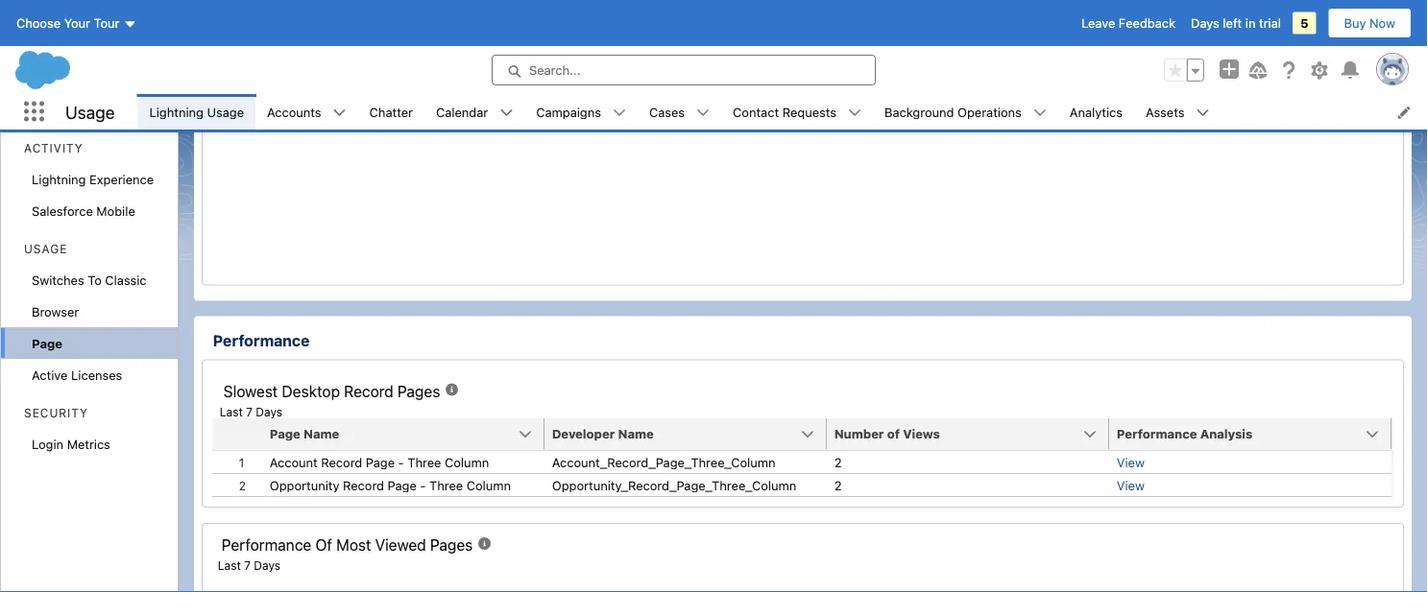 Task type: locate. For each thing, give the bounding box(es) containing it.
name up account_record_page_three_column
[[618, 427, 654, 441]]

0 vertical spatial column
[[445, 455, 489, 469]]

leave
[[1082, 16, 1115, 30]]

three for account record page - three column
[[408, 455, 441, 469]]

1 vertical spatial record
[[321, 455, 362, 469]]

experience
[[89, 172, 154, 186]]

licenses
[[71, 368, 122, 382]]

lightning inside list
[[149, 105, 204, 119]]

active licenses
[[32, 368, 122, 382]]

performance left analysis
[[1117, 427, 1197, 441]]

column
[[445, 455, 489, 469], [467, 478, 511, 493]]

performance up slowest
[[213, 332, 310, 350]]

2 vertical spatial performance
[[222, 536, 311, 554]]

grid containing page name
[[212, 419, 1392, 497]]

account record page - three column
[[270, 455, 489, 469]]

0 vertical spatial -
[[398, 455, 404, 469]]

performance inside cell
[[1117, 427, 1197, 441]]

name up account
[[304, 427, 339, 441]]

2 text default image from the left
[[613, 106, 626, 120]]

name for page name
[[304, 427, 339, 441]]

assets link
[[1134, 94, 1196, 130]]

buy now button
[[1328, 8, 1412, 38]]

record right "desktop"
[[344, 382, 394, 400]]

text default image right cases
[[696, 106, 710, 120]]

page up account
[[270, 427, 300, 441]]

accounts list item
[[256, 94, 358, 130]]

accounts
[[267, 105, 321, 119]]

text default image inside calendar list item
[[500, 106, 513, 120]]

text default image inside background operations list item
[[1033, 106, 1047, 120]]

2 vertical spatial record
[[343, 478, 384, 493]]

activity
[[24, 142, 83, 155]]

trial
[[1259, 16, 1281, 30]]

0 vertical spatial pages
[[398, 382, 440, 400]]

text default image right requests
[[848, 106, 862, 120]]

in
[[1246, 16, 1256, 30]]

background operations link
[[873, 94, 1033, 130]]

text default image
[[333, 106, 346, 120], [613, 106, 626, 120], [848, 106, 862, 120]]

name for developer name
[[618, 427, 654, 441]]

days for slowest desktop record pages
[[256, 405, 282, 419]]

left
[[1223, 16, 1242, 30]]

browser
[[32, 304, 79, 319]]

row number cell
[[212, 419, 262, 451]]

record
[[344, 382, 394, 400], [321, 455, 362, 469], [343, 478, 384, 493]]

3 text default image from the left
[[848, 106, 862, 120]]

2 view from the top
[[1117, 478, 1145, 493]]

0 vertical spatial view
[[1117, 455, 1145, 469]]

1 vertical spatial -
[[420, 478, 426, 493]]

text default image inside "assets" list item
[[1196, 106, 1210, 120]]

performance
[[213, 332, 310, 350], [1117, 427, 1197, 441], [222, 536, 311, 554]]

0 vertical spatial days
[[1191, 16, 1220, 30]]

developer
[[552, 427, 615, 441]]

background operations list item
[[873, 94, 1058, 130]]

record up opportunity
[[321, 455, 362, 469]]

days down slowest
[[256, 405, 282, 419]]

assets list item
[[1134, 94, 1221, 130]]

text default image right accounts
[[333, 106, 346, 120]]

lightning up experience
[[149, 105, 204, 119]]

last
[[220, 405, 243, 419], [218, 559, 241, 573]]

column for opportunity record page - three column
[[467, 478, 511, 493]]

2 view link from the top
[[1117, 478, 1145, 493]]

feedback
[[1119, 16, 1176, 30]]

text default image
[[500, 106, 513, 120], [696, 106, 710, 120], [1033, 106, 1047, 120], [1196, 106, 1210, 120]]

group
[[1164, 59, 1204, 82]]

0 horizontal spatial lightning
[[32, 172, 86, 186]]

2 horizontal spatial text default image
[[848, 106, 862, 120]]

developer name
[[552, 427, 654, 441]]

1 vertical spatial performance
[[1117, 427, 1197, 441]]

0 vertical spatial last 7 days
[[220, 405, 282, 419]]

view link
[[1117, 455, 1145, 469], [1117, 478, 1145, 493]]

login metrics
[[32, 437, 110, 451]]

2 for opportunity_record_page_three_column
[[834, 478, 842, 493]]

1 view from the top
[[1117, 455, 1145, 469]]

days
[[1191, 16, 1220, 30], [256, 405, 282, 419], [254, 559, 281, 573]]

lightning
[[149, 105, 204, 119], [32, 172, 86, 186]]

1 vertical spatial view
[[1117, 478, 1145, 493]]

lightning for lightning experience
[[32, 172, 86, 186]]

1 horizontal spatial -
[[420, 478, 426, 493]]

1 text default image from the left
[[500, 106, 513, 120]]

record for account
[[321, 455, 362, 469]]

0 vertical spatial performance
[[213, 332, 310, 350]]

tour
[[94, 16, 120, 30]]

view link for account_record_page_three_column
[[1117, 455, 1145, 469]]

choose your tour
[[16, 16, 120, 30]]

0 vertical spatial lightning
[[149, 105, 204, 119]]

now
[[1370, 16, 1396, 30]]

last for slowest desktop record pages
[[220, 405, 243, 419]]

slowest desktop record pages
[[224, 382, 440, 400]]

1 text default image from the left
[[333, 106, 346, 120]]

text default image for calendar
[[500, 106, 513, 120]]

three
[[408, 455, 441, 469], [429, 478, 463, 493]]

performance for performance
[[213, 332, 310, 350]]

account_record_page_three_column
[[552, 455, 776, 469]]

text default image inside accounts list item
[[333, 106, 346, 120]]

7 for slowest desktop record pages
[[246, 405, 253, 419]]

1 vertical spatial 7
[[244, 559, 251, 573]]

performance for performance analysis
[[1117, 427, 1197, 441]]

page
[[32, 336, 63, 351], [270, 427, 300, 441], [366, 455, 395, 469], [388, 478, 417, 493]]

page down account record page - three column
[[388, 478, 417, 493]]

0 vertical spatial 7
[[246, 405, 253, 419]]

1 horizontal spatial name
[[618, 427, 654, 441]]

pages up page name cell
[[398, 382, 440, 400]]

1 vertical spatial last 7 days
[[218, 559, 281, 573]]

text default image right operations
[[1033, 106, 1047, 120]]

text default image for accounts
[[333, 106, 346, 120]]

page name
[[270, 427, 339, 441]]

text default image inside campaigns list item
[[613, 106, 626, 120]]

grid
[[212, 419, 1392, 497]]

desktop
[[282, 382, 340, 400]]

leave feedback link
[[1082, 16, 1176, 30]]

switches to classic
[[32, 273, 147, 287]]

2 text default image from the left
[[696, 106, 710, 120]]

contact requests
[[733, 105, 837, 119]]

2 name from the left
[[618, 427, 654, 441]]

view
[[1117, 455, 1145, 469], [1117, 478, 1145, 493]]

to
[[88, 273, 102, 287]]

0 horizontal spatial -
[[398, 455, 404, 469]]

list
[[138, 94, 1427, 130]]

lightning experience
[[32, 172, 154, 186]]

text default image for cases
[[696, 106, 710, 120]]

usage
[[65, 102, 115, 122], [207, 105, 244, 119], [24, 243, 68, 256]]

- for opportunity
[[420, 478, 426, 493]]

0 vertical spatial last
[[220, 405, 243, 419]]

last 7 days
[[220, 405, 282, 419], [218, 559, 281, 573]]

1 name from the left
[[304, 427, 339, 441]]

1 vertical spatial days
[[256, 405, 282, 419]]

- up opportunity record page - three column
[[398, 455, 404, 469]]

column for account record page - three column
[[445, 455, 489, 469]]

0 vertical spatial 2
[[834, 455, 842, 469]]

analytics link
[[1058, 94, 1134, 130]]

1 vertical spatial 2
[[834, 478, 842, 493]]

1 vertical spatial column
[[467, 478, 511, 493]]

1 view link from the top
[[1117, 455, 1145, 469]]

5
[[1301, 16, 1309, 30]]

1 vertical spatial last
[[218, 559, 241, 573]]

usage left accounts
[[207, 105, 244, 119]]

pages right 'viewed'
[[430, 536, 473, 554]]

1 2 from the top
[[834, 455, 842, 469]]

record down account record page - three column
[[343, 478, 384, 493]]

2 2 from the top
[[834, 478, 842, 493]]

lightning down activity
[[32, 172, 86, 186]]

last 7 days for slowest
[[220, 405, 282, 419]]

7
[[246, 405, 253, 419], [244, 559, 251, 573]]

0 horizontal spatial name
[[304, 427, 339, 441]]

of
[[887, 427, 900, 441]]

metrics
[[67, 437, 110, 451]]

text default image left cases
[[613, 106, 626, 120]]

performance analysis cell
[[1109, 419, 1392, 451]]

3 text default image from the left
[[1033, 106, 1047, 120]]

1 horizontal spatial text default image
[[613, 106, 626, 120]]

days down performance of most viewed pages
[[254, 559, 281, 573]]

slowest
[[224, 382, 278, 400]]

page up active
[[32, 336, 63, 351]]

viewed
[[375, 536, 426, 554]]

1 vertical spatial lightning
[[32, 172, 86, 186]]

2 for account_record_page_three_column
[[834, 455, 842, 469]]

security
[[24, 407, 88, 420]]

1 horizontal spatial lightning
[[149, 105, 204, 119]]

1 vertical spatial view link
[[1117, 478, 1145, 493]]

0 vertical spatial view link
[[1117, 455, 1145, 469]]

campaigns link
[[525, 94, 613, 130]]

background operations
[[885, 105, 1022, 119]]

-
[[398, 455, 404, 469], [420, 478, 426, 493]]

leave feedback
[[1082, 16, 1176, 30]]

account
[[270, 455, 318, 469]]

text default image right calendar
[[500, 106, 513, 120]]

usage inside list
[[207, 105, 244, 119]]

pages
[[398, 382, 440, 400], [430, 536, 473, 554]]

0 horizontal spatial text default image
[[333, 106, 346, 120]]

switches
[[32, 273, 84, 287]]

view link for opportunity_record_page_three_column
[[1117, 478, 1145, 493]]

performance left of
[[222, 536, 311, 554]]

4 text default image from the left
[[1196, 106, 1210, 120]]

text default image right assets
[[1196, 106, 1210, 120]]

number of views
[[834, 427, 940, 441]]

view for opportunity_record_page_three_column
[[1117, 478, 1145, 493]]

7 for performance of most viewed pages
[[244, 559, 251, 573]]

name
[[304, 427, 339, 441], [618, 427, 654, 441]]

2 vertical spatial days
[[254, 559, 281, 573]]

assets
[[1146, 105, 1185, 119]]

2
[[834, 455, 842, 469], [834, 478, 842, 493]]

0 vertical spatial three
[[408, 455, 441, 469]]

text default image inside 'cases' list item
[[696, 106, 710, 120]]

calendar
[[436, 105, 488, 119]]

background
[[885, 105, 954, 119]]

1 vertical spatial three
[[429, 478, 463, 493]]

- down account record page - three column
[[420, 478, 426, 493]]

days left left
[[1191, 16, 1220, 30]]

last 7 days for performance
[[218, 559, 281, 573]]

of
[[315, 536, 332, 554]]

text default image inside contact requests list item
[[848, 106, 862, 120]]

row number image
[[212, 419, 262, 449]]



Task type: describe. For each thing, give the bounding box(es) containing it.
opportunity
[[270, 478, 340, 493]]

choose your tour button
[[15, 8, 138, 38]]

calendar list item
[[425, 94, 525, 130]]

campaigns list item
[[525, 94, 638, 130]]

performance analysis
[[1117, 427, 1253, 441]]

buy
[[1344, 16, 1366, 30]]

accounts link
[[256, 94, 333, 130]]

classic
[[105, 273, 147, 287]]

calendar link
[[425, 94, 500, 130]]

cases list item
[[638, 94, 721, 130]]

active
[[32, 368, 68, 382]]

opportunity_record_page_three_column
[[552, 478, 797, 493]]

number of views cell
[[827, 419, 1121, 451]]

cases
[[649, 105, 685, 119]]

performance for performance of most viewed pages
[[222, 536, 311, 554]]

cases link
[[638, 94, 696, 130]]

operations
[[958, 105, 1022, 119]]

campaigns
[[536, 105, 601, 119]]

usage up activity
[[65, 102, 115, 122]]

days left in trial
[[1191, 16, 1281, 30]]

views
[[903, 427, 940, 441]]

analysis
[[1200, 427, 1253, 441]]

text default image for campaigns
[[613, 106, 626, 120]]

list containing lightning usage
[[138, 94, 1427, 130]]

salesforce
[[32, 204, 93, 218]]

usage up switches
[[24, 243, 68, 256]]

analytics
[[1070, 105, 1123, 119]]

opportunity record page - three column
[[270, 478, 511, 493]]

developer name cell
[[544, 419, 838, 451]]

days for performance of most viewed pages
[[254, 559, 281, 573]]

chatter
[[369, 105, 413, 119]]

most
[[336, 536, 371, 554]]

performance of most viewed pages
[[222, 536, 473, 554]]

search... button
[[492, 55, 876, 85]]

lightning for lightning usage
[[149, 105, 204, 119]]

text default image for background operations
[[1033, 106, 1047, 120]]

page inside cell
[[270, 427, 300, 441]]

choose
[[16, 16, 61, 30]]

three for opportunity record page - three column
[[429, 478, 463, 493]]

page up opportunity record page - three column
[[366, 455, 395, 469]]

contact requests list item
[[721, 94, 873, 130]]

lightning usage
[[149, 105, 244, 119]]

your
[[64, 16, 90, 30]]

view for account_record_page_three_column
[[1117, 455, 1145, 469]]

record for opportunity
[[343, 478, 384, 493]]

last for performance of most viewed pages
[[218, 559, 241, 573]]

- for account
[[398, 455, 404, 469]]

contact
[[733, 105, 779, 119]]

mobile
[[96, 204, 135, 218]]

salesforce mobile
[[32, 204, 135, 218]]

page name cell
[[262, 419, 556, 451]]

text default image for assets
[[1196, 106, 1210, 120]]

login
[[32, 437, 63, 451]]

contact requests link
[[721, 94, 848, 130]]

number
[[834, 427, 884, 441]]

search...
[[529, 63, 581, 77]]

requests
[[783, 105, 837, 119]]

buy now
[[1344, 16, 1396, 30]]

lightning usage link
[[138, 94, 256, 130]]

text default image for contact requests
[[848, 106, 862, 120]]

chatter link
[[358, 94, 425, 130]]

1 vertical spatial pages
[[430, 536, 473, 554]]

0 vertical spatial record
[[344, 382, 394, 400]]



Task type: vqa. For each thing, say whether or not it's contained in the screenshot.
Lightning Email Templates
no



